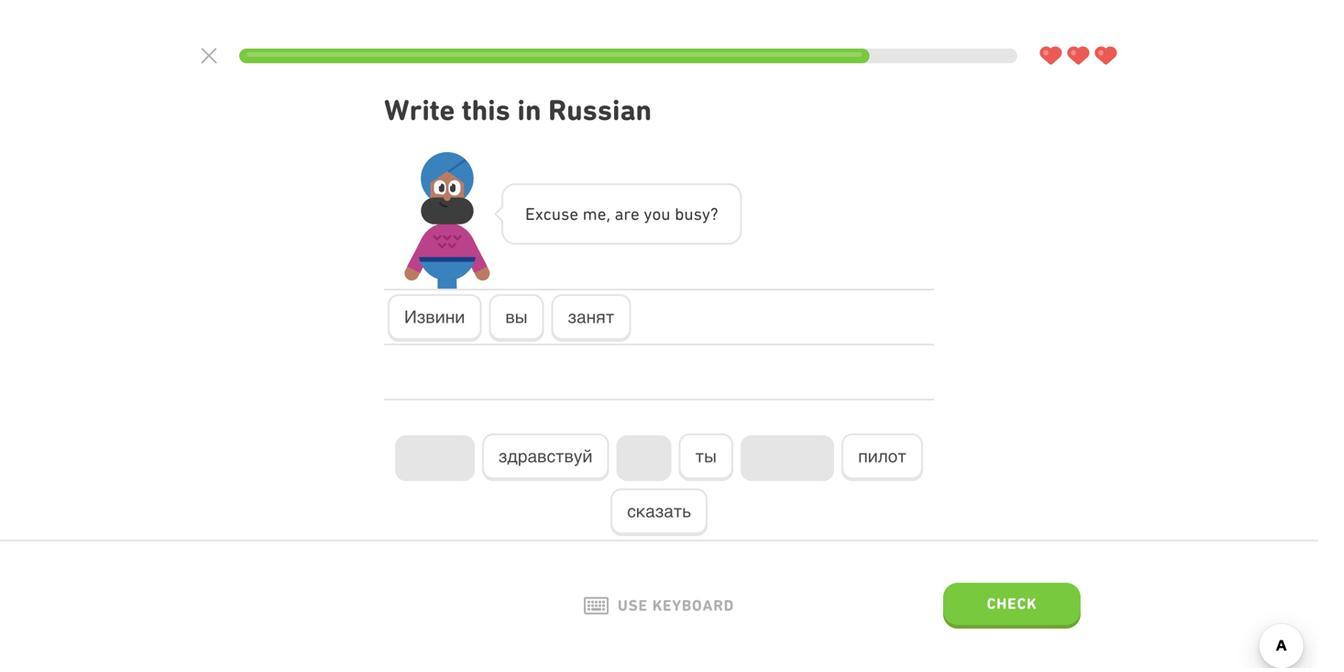 Task type: describe. For each thing, give the bounding box(es) containing it.
y o u b u s y ?
[[644, 204, 719, 224]]

a r e
[[615, 204, 640, 224]]

ты button
[[679, 434, 734, 481]]

r
[[624, 204, 631, 224]]

пилот button
[[842, 434, 923, 481]]

здравствуй
[[499, 447, 593, 466]]

write
[[384, 93, 455, 127]]

1 y from the left
[[644, 204, 653, 224]]

занят
[[568, 307, 615, 327]]

this
[[462, 93, 511, 127]]

1 s from the left
[[561, 204, 570, 224]]

ты
[[696, 447, 717, 466]]

m
[[583, 204, 598, 224]]

e x c u s e m e ,
[[526, 204, 611, 224]]

write this in russian
[[384, 93, 652, 127]]

russian
[[549, 93, 652, 127]]

сказать button
[[611, 489, 708, 536]]

o
[[653, 204, 662, 224]]

2 e from the left
[[598, 204, 607, 224]]

пилот
[[859, 447, 907, 466]]

извини
[[404, 307, 465, 327]]

use keyboard
[[618, 597, 735, 615]]

извини button
[[388, 294, 482, 342]]

2 y from the left
[[702, 204, 711, 224]]

check
[[987, 595, 1038, 613]]

,
[[607, 204, 611, 224]]

вы button
[[489, 294, 544, 342]]



Task type: vqa. For each thing, say whether or not it's contained in the screenshot.
second t
no



Task type: locate. For each thing, give the bounding box(es) containing it.
u right 'x'
[[552, 204, 561, 224]]

3 u from the left
[[684, 204, 694, 224]]

2 s from the left
[[694, 204, 702, 224]]

use
[[618, 597, 648, 615]]

занят button
[[552, 294, 631, 342]]

check button
[[944, 583, 1081, 629]]

0 horizontal spatial u
[[552, 204, 561, 224]]

вы
[[506, 307, 528, 327]]

y right b
[[702, 204, 711, 224]]

0 horizontal spatial s
[[561, 204, 570, 224]]

y
[[644, 204, 653, 224], [702, 204, 711, 224]]

1 u from the left
[[552, 204, 561, 224]]

1 horizontal spatial y
[[702, 204, 711, 224]]

in
[[518, 93, 542, 127]]

здравствуй button
[[482, 434, 609, 481]]

2 horizontal spatial u
[[684, 204, 694, 224]]

s right c
[[561, 204, 570, 224]]

y right r
[[644, 204, 653, 224]]

use keyboard button
[[584, 597, 735, 615]]

?
[[711, 204, 719, 224]]

e
[[526, 204, 535, 224]]

1 horizontal spatial e
[[598, 204, 607, 224]]

a
[[615, 204, 624, 224]]

u left ?
[[684, 204, 694, 224]]

u
[[552, 204, 561, 224], [662, 204, 671, 224], [684, 204, 694, 224]]

s
[[561, 204, 570, 224], [694, 204, 702, 224]]

e right the a
[[631, 204, 640, 224]]

сказать
[[628, 502, 691, 521]]

3 e from the left
[[631, 204, 640, 224]]

x
[[535, 204, 544, 224]]

e
[[570, 204, 579, 224], [598, 204, 607, 224], [631, 204, 640, 224]]

1 horizontal spatial u
[[662, 204, 671, 224]]

keyboard
[[653, 597, 735, 615]]

progress bar
[[239, 49, 1018, 63]]

s left ?
[[694, 204, 702, 224]]

e left the a
[[598, 204, 607, 224]]

1 e from the left
[[570, 204, 579, 224]]

c
[[544, 204, 552, 224]]

0 horizontal spatial y
[[644, 204, 653, 224]]

1 horizontal spatial s
[[694, 204, 702, 224]]

u left b
[[662, 204, 671, 224]]

e left m
[[570, 204, 579, 224]]

b
[[675, 204, 684, 224]]

2 u from the left
[[662, 204, 671, 224]]

2 horizontal spatial e
[[631, 204, 640, 224]]

0 horizontal spatial e
[[570, 204, 579, 224]]



